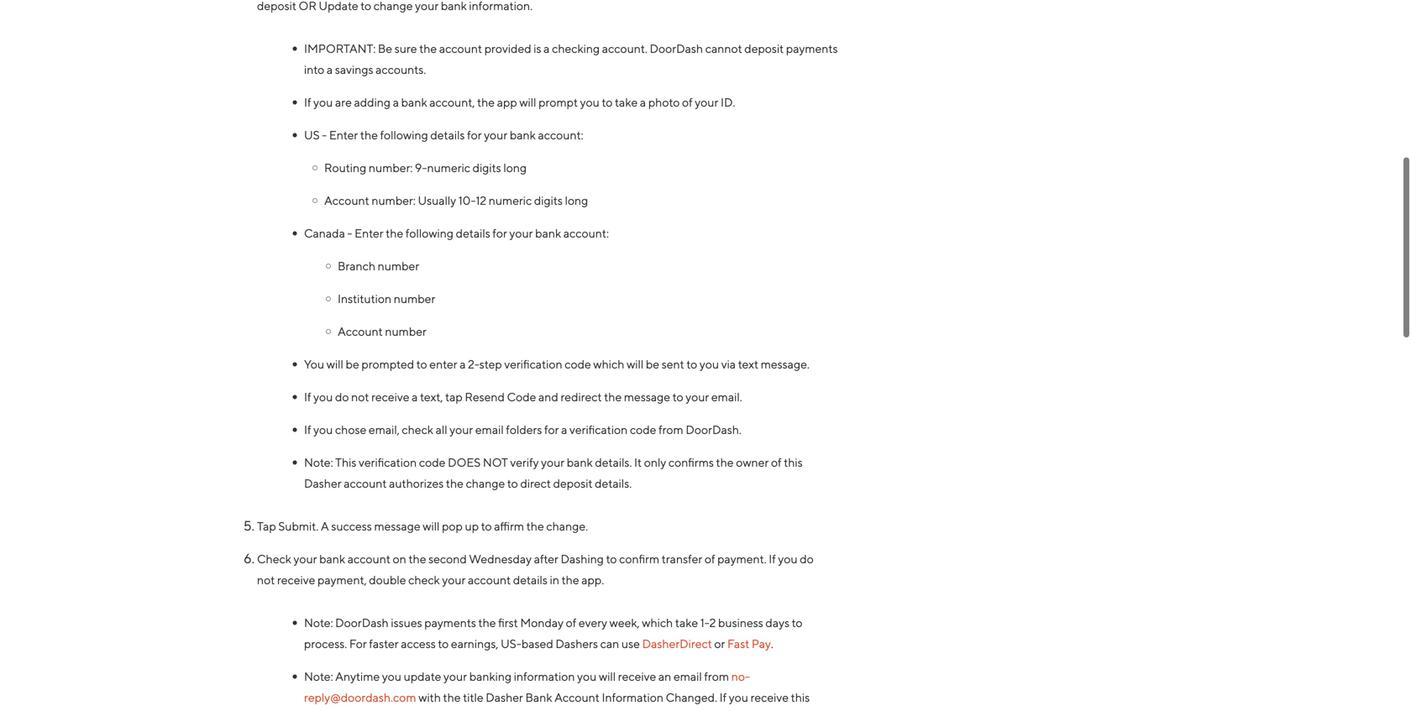 Task type: vqa. For each thing, say whether or not it's contained in the screenshot.
DoorDash!
no



Task type: locate. For each thing, give the bounding box(es) containing it.
you right prompt
[[580, 95, 600, 109]]

to right the access
[[438, 637, 449, 651]]

1 horizontal spatial payments
[[787, 42, 838, 55]]

1 vertical spatial numeric
[[489, 194, 532, 208]]

of inside note: doordash issues payments the first monday of every week, which take 1-2 business days to process. for faster access to earnings, us-based dashers can use
[[566, 616, 577, 630]]

1 details. from the top
[[595, 456, 632, 470]]

this inside with the title dasher bank account information changed. if you receive this
[[791, 691, 810, 705]]

1 vertical spatial for
[[493, 227, 508, 240]]

0 horizontal spatial long
[[504, 161, 527, 175]]

canada - enter the following details for your bank account:
[[304, 227, 609, 240]]

2 horizontal spatial code
[[630, 423, 657, 437]]

verification up 'if you do not receive a text, tap resend code and redirect the message to your email.'
[[505, 358, 563, 371]]

of
[[682, 95, 693, 109], [771, 456, 782, 470], [705, 553, 716, 566], [566, 616, 577, 630]]

0 vertical spatial number:
[[369, 161, 413, 175]]

change.
[[547, 520, 588, 534]]

if up us
[[304, 95, 311, 109]]

doordash inside important: be sure the account provided is a checking account. doordash cannot deposit payments into a savings accounts.
[[650, 42, 704, 55]]

authorizes
[[389, 477, 444, 491]]

deposit right cannot at the top of the page
[[745, 42, 784, 55]]

0 vertical spatial details.
[[595, 456, 632, 470]]

if left chose
[[304, 423, 311, 437]]

details for us
[[431, 128, 465, 142]]

1 horizontal spatial from
[[705, 670, 730, 684]]

2 vertical spatial verification
[[359, 456, 417, 470]]

note: for note: doordash issues payments the first monday of every week, which take 1-2 business days to process. for faster access to earnings, us-based dashers can use
[[304, 616, 333, 630]]

to inside note: this verification code does not verify your bank details. it only confirms the owner of this dasher account authorizes the change to direct deposit details.
[[508, 477, 518, 491]]

if
[[304, 95, 311, 109], [304, 390, 311, 404], [304, 423, 311, 437], [769, 553, 776, 566], [720, 691, 727, 705]]

issues
[[391, 616, 422, 630]]

is
[[534, 42, 542, 55]]

direct
[[521, 477, 551, 491]]

0 horizontal spatial doordash
[[335, 616, 389, 630]]

account left provided on the left top of the page
[[439, 42, 482, 55]]

account down institution
[[338, 325, 383, 339]]

if for if you do not receive a text, tap resend code and redirect the message to your email.
[[304, 390, 311, 404]]

receive inside with the title dasher bank account information changed. if you receive this
[[751, 691, 789, 705]]

receive down prompted
[[372, 390, 410, 404]]

1 vertical spatial details
[[456, 227, 491, 240]]

0 horizontal spatial -
[[322, 128, 327, 142]]

1 vertical spatial email
[[674, 670, 702, 684]]

details down account,
[[431, 128, 465, 142]]

code up it
[[630, 423, 657, 437]]

email.
[[712, 390, 743, 404]]

1 vertical spatial enter
[[355, 227, 384, 240]]

number up institution number
[[378, 259, 420, 273]]

details for canada
[[456, 227, 491, 240]]

reply@doordash.com
[[304, 691, 416, 705]]

to right up
[[481, 520, 492, 534]]

doordash up for
[[335, 616, 389, 630]]

you
[[314, 95, 333, 109], [580, 95, 600, 109], [700, 358, 719, 371], [314, 390, 333, 404], [314, 423, 333, 437], [779, 553, 798, 566], [382, 670, 402, 684], [578, 670, 597, 684], [729, 691, 749, 705]]

your left id.
[[695, 95, 719, 109]]

will right which
[[627, 358, 644, 371]]

dasher inside with the title dasher bank account information changed. if you receive this
[[486, 691, 524, 705]]

number up account number
[[394, 292, 436, 306]]

bank inside note: this verification code does not verify your bank details. it only confirms the owner of this dasher account authorizes the change to direct deposit details.
[[567, 456, 593, 470]]

note: down "process."
[[304, 670, 333, 684]]

0 vertical spatial note:
[[304, 456, 333, 470]]

a down redirect
[[562, 423, 568, 437]]

bank for us - enter the following details for your bank account:
[[510, 128, 536, 142]]

prompted
[[362, 358, 414, 371]]

account
[[324, 194, 370, 208], [338, 325, 383, 339], [555, 691, 600, 705]]

change
[[466, 477, 505, 491]]

important:
[[304, 42, 376, 55]]

0 vertical spatial digits
[[473, 161, 502, 175]]

details. left it
[[595, 456, 632, 470]]

0 horizontal spatial email
[[476, 423, 504, 437]]

the right on
[[409, 553, 426, 566]]

details
[[431, 128, 465, 142], [456, 227, 491, 240], [513, 574, 548, 587]]

access
[[401, 637, 436, 651]]

if you chose email, check all your email folders for a verification code from doordash.
[[304, 423, 742, 437]]

enter
[[329, 128, 358, 142], [355, 227, 384, 240]]

number: left 9-
[[369, 161, 413, 175]]

you inside check your bank account on the second wednesday after dashing to confirm transfer of payment. if you do not receive payment, double check your account details in the app.
[[779, 553, 798, 566]]

you down no-
[[729, 691, 749, 705]]

number: for routing
[[369, 161, 413, 175]]

this
[[784, 456, 803, 470], [791, 691, 810, 705]]

the left app on the top of the page
[[477, 95, 495, 109]]

note:
[[304, 456, 333, 470], [304, 616, 333, 630], [304, 670, 333, 684]]

1 vertical spatial -
[[348, 227, 353, 240]]

owner
[[736, 456, 769, 470]]

savings
[[335, 63, 374, 76]]

number for branch number
[[378, 259, 420, 273]]

do up chose
[[335, 390, 349, 404]]

receive down check
[[277, 574, 315, 587]]

for down account number: usually 10-12 numeric digits long
[[493, 227, 508, 240]]

you down you
[[314, 390, 333, 404]]

information
[[602, 691, 664, 705]]

2 vertical spatial for
[[545, 423, 559, 437]]

doordash.
[[686, 423, 742, 437]]

you left are
[[314, 95, 333, 109]]

no- reply@doordash.com
[[304, 670, 750, 705]]

0 vertical spatial not
[[351, 390, 369, 404]]

2 note: from the top
[[304, 616, 333, 630]]

1 vertical spatial following
[[406, 227, 454, 240]]

enter for us
[[329, 128, 358, 142]]

email up changed.
[[674, 670, 702, 684]]

0 vertical spatial payments
[[787, 42, 838, 55]]

earnings,
[[451, 637, 499, 651]]

of up dashers
[[566, 616, 577, 630]]

check your bank account on the second wednesday after dashing to confirm transfer of payment. if you do not receive payment, double check your account details in the app.
[[257, 553, 814, 587]]

digits
[[473, 161, 502, 175], [534, 194, 563, 208]]

text,
[[420, 390, 443, 404]]

1 vertical spatial payments
[[425, 616, 476, 630]]

1 vertical spatial check
[[409, 574, 440, 587]]

1 note: from the top
[[304, 456, 333, 470]]

1 horizontal spatial -
[[348, 227, 353, 240]]

payments inside note: doordash issues payments the first monday of every week, which take 1-2 business days to process. for faster access to earnings, us-based dashers can use
[[425, 616, 476, 630]]

if for if you chose email, check all your email folders for a verification code from doordash.
[[304, 423, 311, 437]]

numeric right 12
[[489, 194, 532, 208]]

number: down 9-
[[372, 194, 416, 208]]

account,
[[430, 95, 475, 109]]

check left all
[[402, 423, 434, 437]]

1 horizontal spatial dasher
[[486, 691, 524, 705]]

number
[[378, 259, 420, 273], [394, 292, 436, 306], [385, 325, 427, 339]]

1 vertical spatial deposit
[[554, 477, 593, 491]]

digits right 12
[[534, 194, 563, 208]]

if you are adding a bank account, the app will prompt you to take a photo of your id.
[[304, 95, 736, 109]]

will right you
[[327, 358, 344, 371]]

note: this verification code does not verify your bank details. it only confirms the owner of this dasher account authorizes the change to direct deposit details.
[[304, 456, 803, 491]]

provided
[[485, 42, 532, 55]]

prompt
[[539, 95, 578, 109]]

0 vertical spatial deposit
[[745, 42, 784, 55]]

enter right us
[[329, 128, 358, 142]]

- for us
[[322, 128, 327, 142]]

your right all
[[450, 423, 473, 437]]

of right transfer
[[705, 553, 716, 566]]

2 vertical spatial account
[[555, 691, 600, 705]]

the inside note: doordash issues payments the first monday of every week, which take 1-2 business days to process. for faster access to earnings, us-based dashers can use
[[479, 616, 496, 630]]

0 horizontal spatial not
[[257, 574, 275, 587]]

1 horizontal spatial verification
[[505, 358, 563, 371]]

following up 9-
[[380, 128, 428, 142]]

0 horizontal spatial code
[[419, 456, 446, 470]]

1 vertical spatial digits
[[534, 194, 563, 208]]

0 horizontal spatial message
[[374, 520, 421, 534]]

check
[[402, 423, 434, 437], [409, 574, 440, 587]]

note: doordash issues payments the first monday of every week, which take 1-2 business days to process. for faster access to earnings, us-based dashers can use
[[304, 616, 803, 651]]

0 horizontal spatial dasher
[[304, 477, 342, 491]]

to left confirm at the bottom of page
[[606, 553, 617, 566]]

1 vertical spatial code
[[630, 423, 657, 437]]

0 vertical spatial this
[[784, 456, 803, 470]]

1 vertical spatial message
[[374, 520, 421, 534]]

your down app on the top of the page
[[484, 128, 508, 142]]

verification down redirect
[[570, 423, 628, 437]]

be
[[346, 358, 359, 371], [646, 358, 660, 371]]

us-
[[501, 637, 522, 651]]

0 vertical spatial -
[[322, 128, 327, 142]]

0 horizontal spatial verification
[[359, 456, 417, 470]]

1 horizontal spatial deposit
[[745, 42, 784, 55]]

0 horizontal spatial be
[[346, 358, 359, 371]]

1 vertical spatial account
[[338, 325, 383, 339]]

1 horizontal spatial email
[[674, 670, 702, 684]]

if you do not receive a text, tap resend code and redirect the message to your email.
[[304, 390, 743, 404]]

account down "wednesday"
[[468, 574, 511, 587]]

2 vertical spatial note:
[[304, 670, 333, 684]]

verification down email,
[[359, 456, 417, 470]]

1 vertical spatial dasher
[[486, 691, 524, 705]]

1 vertical spatial do
[[800, 553, 814, 566]]

code
[[565, 358, 591, 371], [630, 423, 657, 437], [419, 456, 446, 470]]

photo
[[649, 95, 680, 109]]

0 horizontal spatial for
[[467, 128, 482, 142]]

note: up "process."
[[304, 616, 333, 630]]

account for account number
[[338, 325, 383, 339]]

if down you
[[304, 390, 311, 404]]

dasherdirect link
[[643, 637, 712, 651]]

double
[[369, 574, 406, 587]]

account down this
[[344, 477, 387, 491]]

take
[[615, 95, 638, 109]]

code left which
[[565, 358, 591, 371]]

to left direct
[[508, 477, 518, 491]]

on
[[393, 553, 407, 566]]

pay
[[752, 637, 771, 651]]

a
[[321, 520, 329, 534]]

a right 'is' at the left of page
[[544, 42, 550, 55]]

this inside note: this verification code does not verify your bank details. it only confirms the owner of this dasher account authorizes the change to direct deposit details.
[[784, 456, 803, 470]]

information
[[514, 670, 575, 684]]

0 vertical spatial numeric
[[427, 161, 471, 175]]

your down account number: usually 10-12 numeric digits long
[[510, 227, 533, 240]]

a left text,
[[412, 390, 418, 404]]

2 vertical spatial details
[[513, 574, 548, 587]]

0 vertical spatial number
[[378, 259, 420, 273]]

payments
[[787, 42, 838, 55], [425, 616, 476, 630]]

2 vertical spatial number
[[385, 325, 427, 339]]

1 vertical spatial number:
[[372, 194, 416, 208]]

dashing
[[561, 553, 604, 566]]

code
[[507, 390, 537, 404]]

-
[[322, 128, 327, 142], [348, 227, 353, 240]]

2 vertical spatial code
[[419, 456, 446, 470]]

email down resend on the left bottom of page
[[476, 423, 504, 437]]

1 vertical spatial details.
[[595, 477, 632, 491]]

1 horizontal spatial long
[[565, 194, 589, 208]]

check inside check your bank account on the second wednesday after dashing to confirm transfer of payment. if you do not receive payment, double check your account details in the app.
[[409, 574, 440, 587]]

to inside check your bank account on the second wednesday after dashing to confirm transfer of payment. if you do not receive payment, double check your account details in the app.
[[606, 553, 617, 566]]

for down account,
[[467, 128, 482, 142]]

not up chose
[[351, 390, 369, 404]]

0 vertical spatial do
[[335, 390, 349, 404]]

0 vertical spatial long
[[504, 161, 527, 175]]

doordash left cannot at the top of the page
[[650, 42, 704, 55]]

you inside with the title dasher bank account information changed. if you receive this
[[729, 691, 749, 705]]

dasher
[[304, 477, 342, 491], [486, 691, 524, 705]]

number for account number
[[385, 325, 427, 339]]

from left no-
[[705, 670, 730, 684]]

1 vertical spatial from
[[705, 670, 730, 684]]

if inside with the title dasher bank account information changed. if you receive this
[[720, 691, 727, 705]]

1 horizontal spatial do
[[800, 553, 814, 566]]

1 horizontal spatial message
[[624, 390, 671, 404]]

numeric down us - enter the following details for your bank account:
[[427, 161, 471, 175]]

account inside note: this verification code does not verify your bank details. it only confirms the owner of this dasher account authorizes the change to direct deposit details.
[[344, 477, 387, 491]]

does
[[448, 456, 481, 470]]

the right in
[[562, 574, 580, 587]]

bank for note: this verification code does not verify your bank details. it only confirms the owner of this dasher account authorizes the change to direct deposit details.
[[567, 456, 593, 470]]

will
[[520, 95, 537, 109], [327, 358, 344, 371], [627, 358, 644, 371], [423, 520, 440, 534], [599, 670, 616, 684]]

1 vertical spatial account:
[[564, 227, 609, 240]]

1 horizontal spatial be
[[646, 358, 660, 371]]

us
[[304, 128, 320, 142]]

1 horizontal spatial numeric
[[489, 194, 532, 208]]

0 vertical spatial dasher
[[304, 477, 342, 491]]

do right payment.
[[800, 553, 814, 566]]

you down dashers
[[578, 670, 597, 684]]

message up on
[[374, 520, 421, 534]]

from up only
[[659, 423, 684, 437]]

a
[[544, 42, 550, 55], [327, 63, 333, 76], [393, 95, 399, 109], [640, 95, 646, 109], [460, 358, 466, 371], [412, 390, 418, 404], [562, 423, 568, 437]]

for right folders
[[545, 423, 559, 437]]

be left sent
[[646, 358, 660, 371]]

2 horizontal spatial verification
[[570, 423, 628, 437]]

you right payment.
[[779, 553, 798, 566]]

note: anytime you update your banking information you will receive an email from
[[304, 670, 732, 684]]

can
[[601, 637, 620, 651]]

to left the enter
[[417, 358, 428, 371]]

1 vertical spatial note:
[[304, 616, 333, 630]]

0 vertical spatial account
[[324, 194, 370, 208]]

account right bank
[[555, 691, 600, 705]]

0 horizontal spatial payments
[[425, 616, 476, 630]]

not down check
[[257, 574, 275, 587]]

the up branch number
[[386, 227, 404, 240]]

0 vertical spatial enter
[[329, 128, 358, 142]]

verify
[[511, 456, 539, 470]]

number for institution number
[[394, 292, 436, 306]]

you left update
[[382, 670, 402, 684]]

0 vertical spatial doordash
[[650, 42, 704, 55]]

your up title
[[444, 670, 467, 684]]

account inside important: be sure the account provided is a checking account. doordash cannot deposit payments into a savings accounts.
[[439, 42, 482, 55]]

not
[[483, 456, 508, 470]]

0 vertical spatial account:
[[538, 128, 584, 142]]

1 vertical spatial doordash
[[335, 616, 389, 630]]

account down "routing"
[[324, 194, 370, 208]]

numeric
[[427, 161, 471, 175], [489, 194, 532, 208]]

note: for note: this verification code does not verify your bank details. it only confirms the owner of this dasher account authorizes the change to direct deposit details.
[[304, 456, 333, 470]]

- right canada
[[348, 227, 353, 240]]

number up prompted
[[385, 325, 427, 339]]

1 vertical spatial this
[[791, 691, 810, 705]]

1 horizontal spatial for
[[493, 227, 508, 240]]

fast
[[728, 637, 750, 651]]

the left first
[[479, 616, 496, 630]]

the down the adding
[[360, 128, 378, 142]]

be left prompted
[[346, 358, 359, 371]]

0 vertical spatial email
[[476, 423, 504, 437]]

if right payment.
[[769, 553, 776, 566]]

check down second on the left
[[409, 574, 440, 587]]

3 note: from the top
[[304, 670, 333, 684]]

1 horizontal spatial doordash
[[650, 42, 704, 55]]

deposit inside note: this verification code does not verify your bank details. it only confirms the owner of this dasher account authorizes the change to direct deposit details.
[[554, 477, 593, 491]]

details. right direct
[[595, 477, 632, 491]]

doordash inside note: doordash issues payments the first monday of every week, which take 1-2 business days to process. for faster access to earnings, us-based dashers can use
[[335, 616, 389, 630]]

branch
[[338, 259, 376, 273]]

update
[[404, 670, 442, 684]]

1 vertical spatial number
[[394, 292, 436, 306]]

enter for canada
[[355, 227, 384, 240]]

of right owner
[[771, 456, 782, 470]]

details down 10-
[[456, 227, 491, 240]]

the right redirect
[[604, 390, 622, 404]]

usually
[[418, 194, 456, 208]]

1 vertical spatial not
[[257, 574, 275, 587]]

following down usually
[[406, 227, 454, 240]]

0 vertical spatial following
[[380, 128, 428, 142]]

0 vertical spatial for
[[467, 128, 482, 142]]

0 horizontal spatial do
[[335, 390, 349, 404]]

enter up branch number
[[355, 227, 384, 240]]

0 vertical spatial details
[[431, 128, 465, 142]]

.
[[771, 637, 774, 651]]

note: inside note: this verification code does not verify your bank details. it only confirms the owner of this dasher account authorizes the change to direct deposit details.
[[304, 456, 333, 470]]

the left title
[[443, 691, 461, 705]]

0 vertical spatial from
[[659, 423, 684, 437]]

0 vertical spatial verification
[[505, 358, 563, 371]]

receive
[[372, 390, 410, 404], [277, 574, 315, 587], [618, 670, 657, 684], [751, 691, 789, 705]]

no- reply@doordash.com link
[[304, 670, 750, 705]]

note: inside note: doordash issues payments the first monday of every week, which take 1-2 business days to process. for faster access to earnings, us-based dashers can use
[[304, 616, 333, 630]]

branch number
[[338, 259, 420, 273]]

email
[[476, 423, 504, 437], [674, 670, 702, 684]]

0 horizontal spatial deposit
[[554, 477, 593, 491]]

deposit right direct
[[554, 477, 593, 491]]

0 vertical spatial code
[[565, 358, 591, 371]]



Task type: describe. For each thing, give the bounding box(es) containing it.
not inside check your bank account on the second wednesday after dashing to confirm transfer of payment. if you do not receive payment, double check your account details in the app.
[[257, 574, 275, 587]]

affirm
[[494, 520, 525, 534]]

account number: usually 10-12 numeric digits long
[[324, 194, 589, 208]]

an
[[659, 670, 672, 684]]

resend
[[465, 390, 505, 404]]

account number
[[338, 325, 429, 339]]

canada
[[304, 227, 345, 240]]

to left take
[[602, 95, 613, 109]]

receive inside check your bank account on the second wednesday after dashing to confirm transfer of payment. if you do not receive payment, double check your account details in the app.
[[277, 574, 315, 587]]

of inside note: this verification code does not verify your bank details. it only confirms the owner of this dasher account authorizes the change to direct deposit details.
[[771, 456, 782, 470]]

app
[[497, 95, 517, 109]]

or
[[715, 637, 726, 651]]

important: be sure the account provided is a checking account. doordash cannot deposit payments into a savings accounts.
[[304, 42, 838, 76]]

if for if you are adding a bank account, the app will prompt you to take a photo of your id.
[[304, 95, 311, 109]]

step
[[480, 358, 502, 371]]

following for canada
[[406, 227, 454, 240]]

1 vertical spatial long
[[565, 194, 589, 208]]

process.
[[304, 637, 347, 651]]

routing number: 9-numeric digits long
[[324, 161, 527, 175]]

redirect
[[561, 390, 602, 404]]

the inside important: be sure the account provided is a checking account. doordash cannot deposit payments into a savings accounts.
[[420, 42, 437, 55]]

checking account.
[[552, 42, 648, 55]]

tap
[[445, 390, 463, 404]]

receive up information
[[618, 670, 657, 684]]

into
[[304, 63, 325, 76]]

a right take
[[640, 95, 646, 109]]

accounts.
[[376, 63, 426, 76]]

sent
[[662, 358, 685, 371]]

payments inside important: be sure the account provided is a checking account. doordash cannot deposit payments into a savings accounts.
[[787, 42, 838, 55]]

account for account number: usually 10-12 numeric digits long
[[324, 194, 370, 208]]

account inside with the title dasher bank account information changed. if you receive this
[[555, 691, 600, 705]]

you will be prompted to enter a 2-step verification code which will be sent to you via text message.
[[304, 358, 810, 371]]

code inside note: this verification code does not verify your bank details. it only confirms the owner of this dasher account authorizes the change to direct deposit details.
[[419, 456, 446, 470]]

payment,
[[318, 574, 367, 587]]

monday
[[521, 616, 564, 630]]

1 be from the left
[[346, 358, 359, 371]]

0 horizontal spatial from
[[659, 423, 684, 437]]

chose
[[335, 423, 367, 437]]

do inside check your bank account on the second wednesday after dashing to confirm transfer of payment. if you do not receive payment, double check your account details in the app.
[[800, 553, 814, 566]]

account: for us - enter the following details for your bank account:
[[538, 128, 584, 142]]

business
[[719, 616, 764, 630]]

account up double
[[348, 553, 391, 566]]

1 horizontal spatial digits
[[534, 194, 563, 208]]

via
[[722, 358, 736, 371]]

0 horizontal spatial numeric
[[427, 161, 471, 175]]

to down sent
[[673, 390, 684, 404]]

10-
[[459, 194, 476, 208]]

up
[[465, 520, 479, 534]]

bank inside check your bank account on the second wednesday after dashing to confirm transfer of payment. if you do not receive payment, double check your account details in the app.
[[319, 553, 345, 566]]

a right into
[[327, 63, 333, 76]]

following for us
[[380, 128, 428, 142]]

changed.
[[666, 691, 718, 705]]

the right affirm
[[527, 520, 544, 534]]

0 vertical spatial message
[[624, 390, 671, 404]]

1 horizontal spatial not
[[351, 390, 369, 404]]

this
[[335, 456, 357, 470]]

will left pop
[[423, 520, 440, 534]]

pop
[[442, 520, 463, 534]]

second
[[429, 553, 467, 566]]

id.
[[721, 95, 736, 109]]

based
[[522, 637, 554, 651]]

your inside note: this verification code does not verify your bank details. it only confirms the owner of this dasher account authorizes the change to direct deposit details.
[[541, 456, 565, 470]]

confirms
[[669, 456, 714, 470]]

a right the adding
[[393, 95, 399, 109]]

faster
[[369, 637, 399, 651]]

12
[[476, 194, 487, 208]]

for for us - enter the following details for your bank account:
[[467, 128, 482, 142]]

of inside check your bank account on the second wednesday after dashing to confirm transfer of payment. if you do not receive payment, double check your account details in the app.
[[705, 553, 716, 566]]

will right app on the top of the page
[[520, 95, 537, 109]]

dashers
[[556, 637, 598, 651]]

success
[[331, 520, 372, 534]]

us - enter the following details for your bank account:
[[304, 128, 584, 142]]

use
[[622, 637, 640, 651]]

to right "days"
[[792, 616, 803, 630]]

only
[[644, 456, 667, 470]]

wednesday
[[469, 553, 532, 566]]

adding
[[354, 95, 391, 109]]

for
[[350, 637, 367, 651]]

app.
[[582, 574, 604, 587]]

you left via
[[700, 358, 719, 371]]

dasher inside note: this verification code does not verify your bank details. it only confirms the owner of this dasher account authorizes the change to direct deposit details.
[[304, 477, 342, 491]]

1 horizontal spatial code
[[565, 358, 591, 371]]

days
[[766, 616, 790, 630]]

payment.
[[718, 553, 767, 566]]

will down can
[[599, 670, 616, 684]]

sure
[[395, 42, 417, 55]]

of right photo at top left
[[682, 95, 693, 109]]

institution number
[[338, 292, 436, 306]]

you left chose
[[314, 423, 333, 437]]

2 be from the left
[[646, 358, 660, 371]]

check
[[257, 553, 291, 566]]

message.
[[761, 358, 810, 371]]

1 vertical spatial verification
[[570, 423, 628, 437]]

enter
[[430, 358, 458, 371]]

no-
[[732, 670, 750, 684]]

cannot
[[706, 42, 743, 55]]

to right sent
[[687, 358, 698, 371]]

a left 2-
[[460, 358, 466, 371]]

week,
[[610, 616, 640, 630]]

the down does
[[446, 477, 464, 491]]

9-
[[415, 161, 427, 175]]

0 vertical spatial check
[[402, 423, 434, 437]]

first
[[499, 616, 518, 630]]

0 horizontal spatial digits
[[473, 161, 502, 175]]

after
[[534, 553, 559, 566]]

account: for canada - enter the following details for your bank account:
[[564, 227, 609, 240]]

transfer
[[662, 553, 703, 566]]

2 horizontal spatial for
[[545, 423, 559, 437]]

your left email.
[[686, 390, 710, 404]]

details inside check your bank account on the second wednesday after dashing to confirm transfer of payment. if you do not receive payment, double check your account details in the app.
[[513, 574, 548, 587]]

dasherdirect or fast pay .
[[643, 637, 774, 651]]

- for canada
[[348, 227, 353, 240]]

for for canada - enter the following details for your bank account:
[[493, 227, 508, 240]]

the left owner
[[717, 456, 734, 470]]

every
[[579, 616, 608, 630]]

all
[[436, 423, 448, 437]]

your down second on the left
[[442, 574, 466, 587]]

2-
[[468, 358, 480, 371]]

note: for note: anytime you update your banking information you will receive an email from
[[304, 670, 333, 684]]

tap submit. a success message will pop up to affirm the change.
[[257, 520, 588, 534]]

verification inside note: this verification code does not verify your bank details. it only confirms the owner of this dasher account authorizes the change to direct deposit details.
[[359, 456, 417, 470]]

deposit inside important: be sure the account provided is a checking account. doordash cannot deposit payments into a savings accounts.
[[745, 42, 784, 55]]

number: for account
[[372, 194, 416, 208]]

with
[[419, 691, 441, 705]]

banking
[[470, 670, 512, 684]]

dasherdirect
[[643, 637, 712, 651]]

are
[[335, 95, 352, 109]]

if inside check your bank account on the second wednesday after dashing to confirm transfer of payment. if you do not receive payment, double check your account details in the app.
[[769, 553, 776, 566]]

tap
[[257, 520, 276, 534]]

your right check
[[294, 553, 317, 566]]

the inside with the title dasher bank account information changed. if you receive this
[[443, 691, 461, 705]]

you
[[304, 358, 324, 371]]

and
[[539, 390, 559, 404]]

bank for canada - enter the following details for your bank account:
[[536, 227, 562, 240]]

2 details. from the top
[[595, 477, 632, 491]]

which take 1-
[[642, 616, 710, 630]]

fast pay link
[[728, 637, 771, 651]]

text
[[739, 358, 759, 371]]



